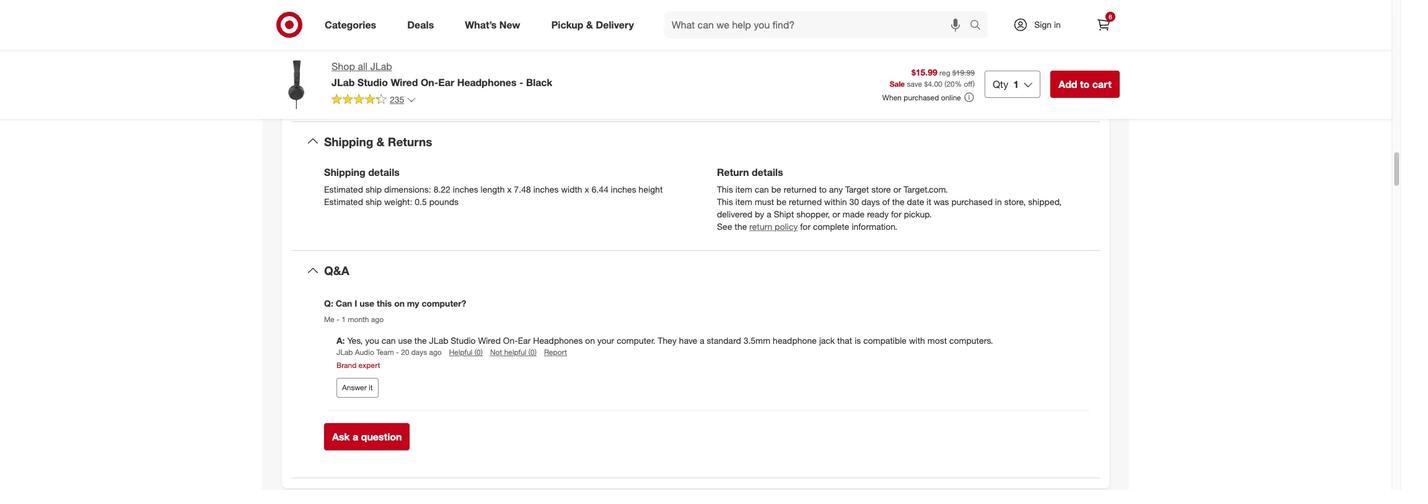 Task type: locate. For each thing, give the bounding box(es) containing it.
(
[[945, 80, 947, 89]]

1 vertical spatial in
[[995, 197, 1002, 207]]

computers.
[[950, 335, 993, 346]]

1 vertical spatial shipping
[[324, 166, 366, 179]]

0 vertical spatial ear
[[438, 76, 455, 89]]

details for shipping
[[368, 166, 400, 179]]

it left was
[[927, 197, 932, 207]]

2 this from the top
[[717, 197, 733, 207]]

What can we help you find? suggestions appear below search field
[[665, 11, 973, 38]]

0 horizontal spatial 1
[[342, 315, 346, 324]]

or right store
[[894, 184, 902, 195]]

0 horizontal spatial -
[[337, 315, 340, 324]]

most
[[928, 335, 947, 346]]

(0) right helpful
[[529, 348, 537, 357]]

brand
[[337, 361, 357, 370]]

1 horizontal spatial or
[[833, 209, 841, 220]]

1 horizontal spatial x
[[585, 184, 589, 195]]

20
[[947, 80, 955, 89], [401, 348, 409, 357]]

1 vertical spatial this
[[717, 197, 733, 207]]

0 horizontal spatial for
[[801, 221, 811, 232]]

3 inches from the left
[[611, 184, 636, 195]]

:
[[407, 14, 409, 24], [349, 52, 352, 62]]

0 vertical spatial ago
[[371, 315, 384, 324]]

pickup & delivery link
[[541, 11, 650, 38]]

height
[[639, 184, 663, 195]]

0 vertical spatial -
[[519, 76, 524, 89]]

2 estimated from the top
[[324, 197, 363, 207]]

pounds
[[429, 197, 459, 207]]

1 horizontal spatial wired
[[478, 335, 501, 346]]

1 horizontal spatial it
[[927, 197, 932, 207]]

on- up not helpful  (0)
[[503, 335, 518, 346]]

inches right 7.48 on the left of page
[[534, 184, 559, 195]]

a right have
[[700, 335, 705, 346]]

2 vertical spatial or
[[833, 209, 841, 220]]

0 horizontal spatial a
[[353, 431, 358, 443]]

headphones up if the item details above aren't accurate or complete, we want to know about it.
[[457, 76, 517, 89]]

& left returns on the left top of page
[[377, 134, 385, 148]]

the
[[331, 92, 344, 103], [893, 197, 905, 207], [735, 221, 747, 232], [415, 335, 427, 346]]

1 vertical spatial studio
[[451, 335, 476, 346]]

on- up aren't
[[421, 76, 438, 89]]

estimated down shipping & returns
[[324, 184, 363, 195]]

days
[[862, 197, 880, 207], [411, 348, 427, 357]]

shipping & returns button
[[292, 122, 1100, 161]]

2 x from the left
[[585, 184, 589, 195]]

this
[[717, 184, 733, 195], [717, 197, 733, 207]]

cart
[[1093, 78, 1112, 90]]

: left 008-
[[407, 14, 409, 24]]

purchased right was
[[952, 197, 993, 207]]

1 vertical spatial headphones
[[533, 335, 583, 346]]

0 horizontal spatial x
[[507, 184, 512, 195]]

1 horizontal spatial in
[[1054, 19, 1061, 30]]

this up "delivered"
[[717, 197, 733, 207]]

in right sign
[[1054, 19, 1061, 30]]

0 vertical spatial or
[[479, 92, 487, 103]]

0 horizontal spatial (0)
[[475, 348, 483, 357]]

1 horizontal spatial to
[[819, 184, 827, 195]]

studio up '235' link
[[358, 76, 388, 89]]

headphones inside shop all jlab jlab studio wired on-ear headphones - black
[[457, 76, 517, 89]]

brand expert
[[337, 361, 380, 370]]

2 horizontal spatial inches
[[611, 184, 636, 195]]

2 horizontal spatial -
[[519, 76, 524, 89]]

on
[[394, 298, 405, 309], [585, 335, 595, 346]]

- left black
[[519, 76, 524, 89]]

on-
[[421, 76, 438, 89], [503, 335, 518, 346]]

deals link
[[397, 11, 450, 38]]

must
[[755, 197, 774, 207]]

%
[[955, 80, 962, 89]]

0 horizontal spatial studio
[[358, 76, 388, 89]]

1 vertical spatial estimated
[[324, 197, 363, 207]]

be up the "must"
[[772, 184, 782, 195]]

add to cart button
[[1051, 71, 1120, 98]]

inches right 6.44
[[611, 184, 636, 195]]

on inside q: can i use this on my computer? me - 1 month ago
[[394, 298, 405, 309]]

1 vertical spatial for
[[801, 221, 811, 232]]

the right of
[[893, 197, 905, 207]]

0 horizontal spatial days
[[411, 348, 427, 357]]

1 horizontal spatial &
[[586, 18, 593, 31]]

on left my
[[394, 298, 405, 309]]

0 vertical spatial this
[[717, 184, 733, 195]]

in left store,
[[995, 197, 1002, 207]]

it right answer
[[369, 383, 373, 392]]

be
[[772, 184, 782, 195], [777, 197, 787, 207]]

ask a question
[[332, 431, 402, 443]]

1 vertical spatial on
[[585, 335, 595, 346]]

1 vertical spatial -
[[337, 315, 340, 324]]

6.44
[[592, 184, 609, 195]]

helpful  (0) button
[[449, 347, 483, 358]]

1 horizontal spatial a
[[700, 335, 705, 346]]

1 horizontal spatial 20
[[947, 80, 955, 89]]

0 vertical spatial use
[[360, 298, 374, 309]]

to right add
[[1080, 78, 1090, 90]]

was
[[934, 197, 949, 207]]

jlab audio team - 20 days ago
[[337, 348, 442, 357]]

item number (dpci) : 008-07-3683
[[324, 14, 462, 24]]

a inside return details this item can be returned to any target store or target.com. this item must be returned within 30 days of the date it was purchased in store, shipped, delivered by a shipt shopper, or made ready for pickup. see the return policy for complete information.
[[767, 209, 772, 220]]

0 vertical spatial be
[[772, 184, 782, 195]]

or right accurate
[[479, 92, 487, 103]]

shipping
[[324, 134, 373, 148], [324, 166, 366, 179]]

return
[[717, 166, 749, 179]]

the down "delivered"
[[735, 221, 747, 232]]

1 vertical spatial days
[[411, 348, 427, 357]]

2 (0) from the left
[[529, 348, 537, 357]]

item down return
[[736, 184, 753, 195]]

shipping inside dropdown button
[[324, 134, 373, 148]]

all
[[358, 60, 368, 73]]

wired
[[391, 76, 418, 89], [478, 335, 501, 346]]

ship left the dimensions:
[[366, 184, 382, 195]]

1 vertical spatial be
[[777, 197, 787, 207]]

0 horizontal spatial can
[[382, 335, 396, 346]]

& for pickup
[[586, 18, 593, 31]]

search button
[[965, 11, 994, 41]]

& inside dropdown button
[[377, 134, 385, 148]]

1 vertical spatial 20
[[401, 348, 409, 357]]

headphones up report
[[533, 335, 583, 346]]

qty
[[993, 78, 1009, 90]]

off
[[964, 80, 973, 89]]

008-
[[412, 14, 429, 24]]

item up "delivered"
[[736, 197, 753, 207]]

to inside return details this item can be returned to any target store or target.com. this item must be returned within 30 days of the date it was purchased in store, shipped, delivered by a shipt shopper, or made ready for pickup. see the return policy for complete information.
[[819, 184, 827, 195]]

shipping inside shipping details estimated ship dimensions: 8.22 inches length x 7.48 inches width x 6.44 inches height estimated ship weight: 0.5 pounds
[[324, 166, 366, 179]]

ship
[[366, 184, 382, 195], [366, 197, 382, 207]]

1 shipping from the top
[[324, 134, 373, 148]]

2 horizontal spatial or
[[894, 184, 902, 195]]

&
[[586, 18, 593, 31], [377, 134, 385, 148]]

made
[[843, 209, 865, 220]]

1 vertical spatial &
[[377, 134, 385, 148]]

0 vertical spatial estimated
[[324, 184, 363, 195]]

inches right 8.22
[[453, 184, 478, 195]]

this down return
[[717, 184, 733, 195]]

x left 6.44
[[585, 184, 589, 195]]

0 horizontal spatial it
[[369, 383, 373, 392]]

ear up helpful
[[518, 335, 531, 346]]

0 vertical spatial for
[[891, 209, 902, 220]]

wired up "above"
[[391, 76, 418, 89]]

1 horizontal spatial inches
[[534, 184, 559, 195]]

report button
[[544, 347, 567, 358]]

shipping down '235' link
[[324, 134, 373, 148]]

1 (0) from the left
[[475, 348, 483, 357]]

studio inside shop all jlab jlab studio wired on-ear headphones - black
[[358, 76, 388, 89]]

q:
[[324, 298, 333, 309]]

jlab
[[370, 60, 392, 73], [332, 76, 355, 89], [429, 335, 448, 346], [337, 348, 353, 357]]

details up the dimensions:
[[368, 166, 400, 179]]

0 vertical spatial ship
[[366, 184, 382, 195]]

1 horizontal spatial on-
[[503, 335, 518, 346]]

details inside shipping details estimated ship dimensions: 8.22 inches length x 7.48 inches width x 6.44 inches height estimated ship weight: 0.5 pounds
[[368, 166, 400, 179]]

1 vertical spatial ago
[[429, 348, 442, 357]]

want
[[544, 92, 562, 103]]

to left any
[[819, 184, 827, 195]]

0 horizontal spatial ear
[[438, 76, 455, 89]]

dimensions:
[[384, 184, 431, 195]]

235
[[390, 94, 404, 105]]

- right me
[[337, 315, 340, 324]]

0 vertical spatial on-
[[421, 76, 438, 89]]

1 vertical spatial or
[[894, 184, 902, 195]]

my
[[407, 298, 419, 309]]

jlab down shop
[[332, 76, 355, 89]]

inches
[[453, 184, 478, 195], [534, 184, 559, 195], [611, 184, 636, 195]]

for right ready
[[891, 209, 902, 220]]

on left your
[[585, 335, 595, 346]]

or
[[479, 92, 487, 103], [894, 184, 902, 195], [833, 209, 841, 220]]

of
[[883, 197, 890, 207]]

is
[[855, 335, 861, 346]]

07-
[[429, 14, 442, 24]]

the up jlab audio team - 20 days ago
[[415, 335, 427, 346]]

use right i
[[360, 298, 374, 309]]

can inside return details this item can be returned to any target store or target.com. this item must be returned within 30 days of the date it was purchased in store, shipped, delivered by a shipt shopper, or made ready for pickup. see the return policy for complete information.
[[755, 184, 769, 195]]

- right team
[[396, 348, 399, 357]]

0 horizontal spatial ago
[[371, 315, 384, 324]]

a
[[767, 209, 772, 220], [700, 335, 705, 346], [353, 431, 358, 443]]

20 right team
[[401, 348, 409, 357]]

& right pickup
[[586, 18, 593, 31]]

1 vertical spatial purchased
[[952, 197, 993, 207]]

(0) left not
[[475, 348, 483, 357]]

1 vertical spatial ship
[[366, 197, 382, 207]]

wired up not
[[478, 335, 501, 346]]

online
[[941, 93, 961, 102]]

0 horizontal spatial inches
[[453, 184, 478, 195]]

origin : imported
[[324, 52, 390, 62]]

sign in link
[[1003, 11, 1080, 38]]

length
[[481, 184, 505, 195]]

what's
[[465, 18, 497, 31]]

to right want
[[565, 92, 573, 103]]

- inside q: can i use this on my computer? me - 1 month ago
[[337, 315, 340, 324]]

or down within
[[833, 209, 841, 220]]

ago inside q: can i use this on my computer? me - 1 month ago
[[371, 315, 384, 324]]

days right team
[[411, 348, 427, 357]]

report
[[544, 348, 567, 357]]

0 vertical spatial in
[[1054, 19, 1061, 30]]

jlab down a:
[[337, 348, 353, 357]]

x left 7.48 on the left of page
[[507, 184, 512, 195]]

for down the shopper,
[[801, 221, 811, 232]]

: left 'all'
[[349, 52, 352, 62]]

me
[[324, 315, 335, 324]]

2 horizontal spatial a
[[767, 209, 772, 220]]

details up the "must"
[[752, 166, 783, 179]]

return
[[750, 221, 773, 232]]

0 vertical spatial on
[[394, 298, 405, 309]]

1 vertical spatial use
[[398, 335, 412, 346]]

purchased down $
[[904, 93, 939, 102]]

categories
[[325, 18, 376, 31]]

studio up helpful
[[451, 335, 476, 346]]

0 horizontal spatial wired
[[391, 76, 418, 89]]

ear up accurate
[[438, 76, 455, 89]]

know
[[575, 92, 596, 103]]

0 vertical spatial wired
[[391, 76, 418, 89]]

1 right me
[[342, 315, 346, 324]]

by
[[755, 209, 765, 220]]

0 vertical spatial days
[[862, 197, 880, 207]]

be up the shipt
[[777, 197, 787, 207]]

ago left helpful
[[429, 348, 442, 357]]

search
[[965, 20, 994, 32]]

can up the "must"
[[755, 184, 769, 195]]

a right ask
[[353, 431, 358, 443]]

use up jlab audio team - 20 days ago
[[398, 335, 412, 346]]

shipping down shipping & returns
[[324, 166, 366, 179]]

use inside q: can i use this on my computer? me - 1 month ago
[[360, 298, 374, 309]]

ship left weight:
[[366, 197, 382, 207]]

1 horizontal spatial ago
[[429, 348, 442, 357]]

0 horizontal spatial use
[[360, 298, 374, 309]]

0 vertical spatial 1
[[1014, 78, 1019, 90]]

ear inside shop all jlab jlab studio wired on-ear headphones - black
[[438, 76, 455, 89]]

that
[[838, 335, 853, 346]]

0 horizontal spatial on-
[[421, 76, 438, 89]]

2 ship from the top
[[366, 197, 382, 207]]

0 horizontal spatial &
[[377, 134, 385, 148]]

item right if on the top left
[[346, 92, 363, 103]]

a right by
[[767, 209, 772, 220]]

1 horizontal spatial use
[[398, 335, 412, 346]]

estimated left weight:
[[324, 197, 363, 207]]

0 horizontal spatial on
[[394, 298, 405, 309]]

a inside button
[[353, 431, 358, 443]]

days up ready
[[862, 197, 880, 207]]

1 right qty at top right
[[1014, 78, 1019, 90]]

shop
[[332, 60, 355, 73]]

0 vertical spatial a
[[767, 209, 772, 220]]

0 vertical spatial &
[[586, 18, 593, 31]]

0 horizontal spatial headphones
[[457, 76, 517, 89]]

(0) inside not helpful  (0) button
[[529, 348, 537, 357]]

can up jlab audio team - 20 days ago
[[382, 335, 396, 346]]

1 vertical spatial can
[[382, 335, 396, 346]]

0 vertical spatial headphones
[[457, 76, 517, 89]]

1 vertical spatial :
[[349, 52, 352, 62]]

0 vertical spatial shipping
[[324, 134, 373, 148]]

helpful
[[449, 348, 473, 357]]

1 horizontal spatial purchased
[[952, 197, 993, 207]]

- inside shop all jlab jlab studio wired on-ear headphones - black
[[519, 76, 524, 89]]

0 horizontal spatial to
[[565, 92, 573, 103]]

0 vertical spatial :
[[407, 14, 409, 24]]

2 shipping from the top
[[324, 166, 366, 179]]

wired inside shop all jlab jlab studio wired on-ear headphones - black
[[391, 76, 418, 89]]

20 inside "$15.99 reg $19.99 sale save $ 4.00 ( 20 % off )"
[[947, 80, 955, 89]]

ago down the this
[[371, 315, 384, 324]]

1 inside q: can i use this on my computer? me - 1 month ago
[[342, 315, 346, 324]]

delivered
[[717, 209, 753, 220]]

details inside return details this item can be returned to any target store or target.com. this item must be returned within 30 days of the date it was purchased in store, shipped, delivered by a shipt shopper, or made ready for pickup. see the return policy for complete information.
[[752, 166, 783, 179]]

pickup
[[552, 18, 584, 31]]

purchased inside return details this item can be returned to any target store or target.com. this item must be returned within 30 days of the date it was purchased in store, shipped, delivered by a shipt shopper, or made ready for pickup. see the return policy for complete information.
[[952, 197, 993, 207]]

1 horizontal spatial headphones
[[533, 335, 583, 346]]

helpful
[[504, 348, 527, 357]]

20 down reg
[[947, 80, 955, 89]]

it inside return details this item can be returned to any target store or target.com. this item must be returned within 30 days of the date it was purchased in store, shipped, delivered by a shipt shopper, or made ready for pickup. see the return policy for complete information.
[[927, 197, 932, 207]]

0 vertical spatial it
[[927, 197, 932, 207]]

2 horizontal spatial to
[[1080, 78, 1090, 90]]

the right if on the top left
[[331, 92, 344, 103]]

0 horizontal spatial in
[[995, 197, 1002, 207]]



Task type: describe. For each thing, give the bounding box(es) containing it.
8.22
[[434, 184, 451, 195]]

(0) inside 'helpful  (0)' 'button'
[[475, 348, 483, 357]]

1 vertical spatial item
[[736, 184, 753, 195]]

shipped,
[[1029, 197, 1062, 207]]

accurate
[[443, 92, 477, 103]]

shipping & returns
[[324, 134, 432, 148]]

add
[[1059, 78, 1078, 90]]

about
[[598, 92, 620, 103]]

1 vertical spatial on-
[[503, 335, 518, 346]]

not helpful  (0)
[[490, 348, 537, 357]]

1 vertical spatial wired
[[478, 335, 501, 346]]

)
[[973, 80, 975, 89]]

it inside button
[[369, 383, 373, 392]]

0 horizontal spatial 20
[[401, 348, 409, 357]]

aren't
[[419, 92, 441, 103]]

computer?
[[422, 298, 467, 309]]

jlab right 'all'
[[370, 60, 392, 73]]

date
[[907, 197, 925, 207]]

q&a
[[324, 264, 350, 278]]

within
[[825, 197, 847, 207]]

1 ship from the top
[[366, 184, 382, 195]]

ask
[[332, 431, 350, 443]]

answer it button
[[337, 378, 378, 398]]

$19.99
[[953, 68, 975, 77]]

in inside return details this item can be returned to any target store or target.com. this item must be returned within 30 days of the date it was purchased in store, shipped, delivered by a shipt shopper, or made ready for pickup. see the return policy for complete information.
[[995, 197, 1002, 207]]

6
[[1109, 13, 1113, 20]]

a: yes, you can use the jlab studio wired on-ear headphones on your computer. they have a standard 3.5mm headphone jack that is compatible with most computers.
[[337, 335, 993, 346]]

with
[[909, 335, 925, 346]]

1 x from the left
[[507, 184, 512, 195]]

0 vertical spatial returned
[[784, 184, 817, 195]]

yes,
[[347, 335, 363, 346]]

audio
[[355, 348, 374, 357]]

shipt
[[774, 209, 794, 220]]

not
[[490, 348, 502, 357]]

0 vertical spatial item
[[346, 92, 363, 103]]

shipping for shipping details estimated ship dimensions: 8.22 inches length x 7.48 inches width x 6.44 inches height estimated ship weight: 0.5 pounds
[[324, 166, 366, 179]]

any
[[829, 184, 843, 195]]

$15.99 reg $19.99 sale save $ 4.00 ( 20 % off )
[[890, 67, 975, 89]]

& for shipping
[[377, 134, 385, 148]]

target.com.
[[904, 184, 948, 195]]

if the item details above aren't accurate or complete, we want to know about it.
[[324, 92, 630, 103]]

1 this from the top
[[717, 184, 733, 195]]

- for 1
[[337, 315, 340, 324]]

deals
[[407, 18, 434, 31]]

new
[[500, 18, 521, 31]]

days inside return details this item can be returned to any target store or target.com. this item must be returned within 30 days of the date it was purchased in store, shipped, delivered by a shipt shopper, or made ready for pickup. see the return policy for complete information.
[[862, 197, 880, 207]]

0 horizontal spatial :
[[349, 52, 352, 62]]

2 inches from the left
[[534, 184, 559, 195]]

3.5mm
[[744, 335, 771, 346]]

expert
[[359, 361, 380, 370]]

ready
[[867, 209, 889, 220]]

can
[[336, 298, 352, 309]]

target
[[846, 184, 869, 195]]

sale
[[890, 80, 905, 89]]

1 horizontal spatial studio
[[451, 335, 476, 346]]

ask a question button
[[324, 423, 410, 451]]

1 inches from the left
[[453, 184, 478, 195]]

1 vertical spatial ear
[[518, 335, 531, 346]]

black
[[526, 76, 553, 89]]

we
[[530, 92, 541, 103]]

this
[[377, 298, 392, 309]]

shop all jlab jlab studio wired on-ear headphones - black
[[332, 60, 553, 89]]

1 horizontal spatial 1
[[1014, 78, 1019, 90]]

item
[[324, 14, 343, 24]]

1 vertical spatial to
[[565, 92, 573, 103]]

standard
[[707, 335, 741, 346]]

above
[[393, 92, 417, 103]]

- for black
[[519, 76, 524, 89]]

question
[[361, 431, 402, 443]]

store,
[[1005, 197, 1026, 207]]

4.00
[[928, 80, 943, 89]]

what's new link
[[455, 11, 536, 38]]

0 horizontal spatial purchased
[[904, 93, 939, 102]]

it.
[[623, 92, 630, 103]]

helpful  (0)
[[449, 348, 483, 357]]

headphone
[[773, 335, 817, 346]]

origin
[[324, 52, 349, 62]]

not helpful  (0) button
[[490, 347, 537, 358]]

1 horizontal spatial on
[[585, 335, 595, 346]]

$
[[925, 80, 928, 89]]

your
[[598, 335, 615, 346]]

image of jlab studio wired on-ear headphones - black image
[[272, 60, 322, 109]]

return details this item can be returned to any target store or target.com. this item must be returned within 30 days of the date it was purchased in store, shipped, delivered by a shipt shopper, or made ready for pickup. see the return policy for complete information.
[[717, 166, 1062, 232]]

qty 1
[[993, 78, 1019, 90]]

jlab down computer?
[[429, 335, 448, 346]]

1 estimated from the top
[[324, 184, 363, 195]]

1 vertical spatial a
[[700, 335, 705, 346]]

pickup.
[[904, 209, 932, 220]]

returns
[[388, 134, 432, 148]]

they
[[658, 335, 677, 346]]

2 vertical spatial -
[[396, 348, 399, 357]]

$15.99
[[912, 67, 938, 77]]

on- inside shop all jlab jlab studio wired on-ear headphones - black
[[421, 76, 438, 89]]

shipping for shipping & returns
[[324, 134, 373, 148]]

1 horizontal spatial for
[[891, 209, 902, 220]]

to inside button
[[1080, 78, 1090, 90]]

add to cart
[[1059, 78, 1112, 90]]

details for return
[[752, 166, 783, 179]]

policy
[[775, 221, 798, 232]]

1 horizontal spatial :
[[407, 14, 409, 24]]

0 horizontal spatial or
[[479, 92, 487, 103]]

complete
[[813, 221, 850, 232]]

return policy link
[[750, 221, 798, 232]]

delivery
[[596, 18, 634, 31]]

see
[[717, 221, 732, 232]]

1 vertical spatial returned
[[789, 197, 822, 207]]

team
[[376, 348, 394, 357]]

number
[[345, 14, 378, 24]]

sign in
[[1035, 19, 1061, 30]]

a:
[[337, 335, 345, 346]]

3683
[[442, 14, 462, 24]]

details left "above"
[[365, 92, 391, 103]]

q&a button
[[292, 251, 1100, 291]]

weight:
[[384, 197, 412, 207]]

what's new
[[465, 18, 521, 31]]

2 vertical spatial item
[[736, 197, 753, 207]]



Task type: vqa. For each thing, say whether or not it's contained in the screenshot.
i
yes



